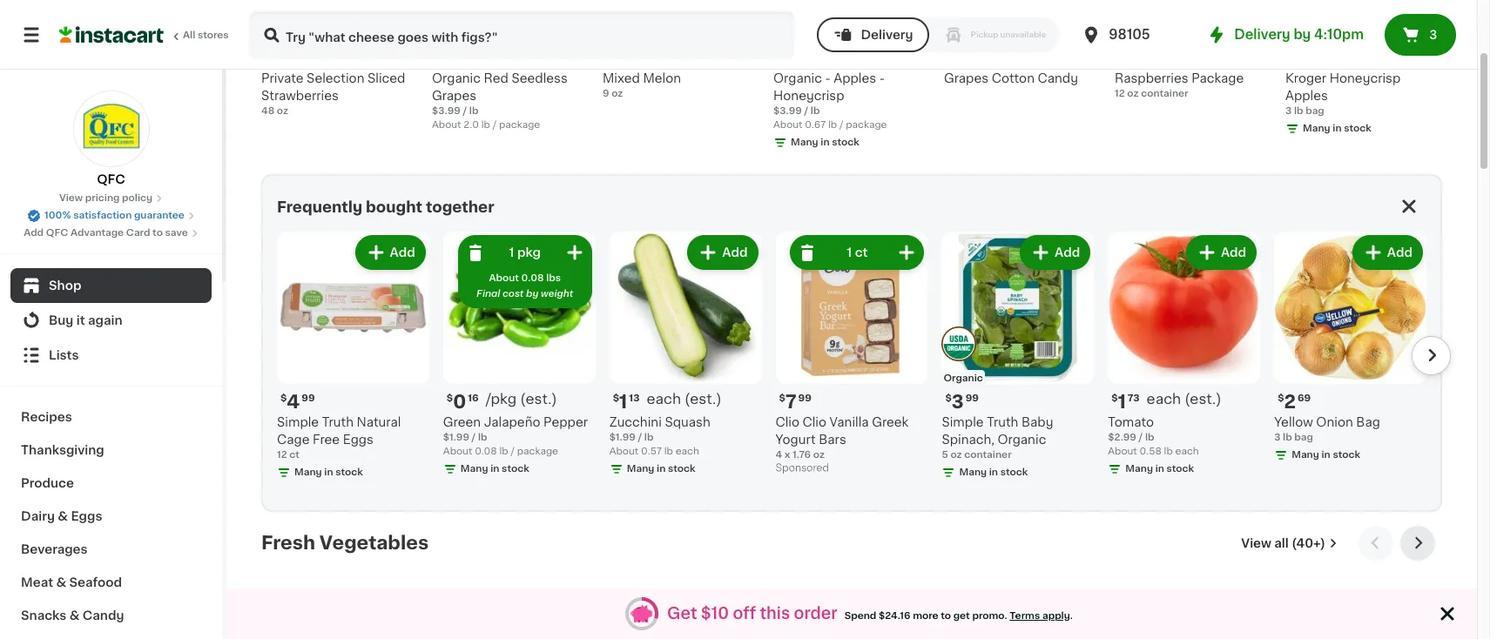 Task type: describe. For each thing, give the bounding box(es) containing it.
bag for 2
[[1295, 433, 1314, 442]]

recipes
[[21, 411, 72, 423]]

save
[[165, 228, 188, 238]]

$ 8 99 for kroger honeycrisp apples
[[1289, 49, 1323, 67]]

99 for kroger honeycrisp apples
[[1310, 50, 1323, 59]]

ct inside simple truth natural cage free eggs 12 ct
[[290, 450, 300, 460]]

stock down simple truth baby spinach, organic 5 oz container in the right of the page
[[1001, 468, 1028, 477]]

(est.) inside the $ 1 13 each (est.)
[[685, 392, 722, 406]]

& for dairy
[[58, 510, 68, 523]]

5
[[942, 450, 948, 460]]

raspberries
[[1115, 72, 1189, 84]]

$ 4 99
[[280, 393, 315, 411]]

container inside simple truth baby spinach, organic 5 oz container
[[964, 450, 1012, 460]]

in down yellow onion bag 3 lb bag
[[1322, 450, 1331, 460]]

product group containing 0
[[443, 232, 596, 480]]

recipes link
[[10, 401, 212, 434]]

item carousel region containing 4
[[253, 225, 1451, 503]]

lb inside "kroger honeycrisp apples 3 lb bag"
[[1294, 106, 1304, 116]]

meat & seafood
[[21, 577, 122, 589]]

in down '0.67'
[[821, 138, 830, 147]]

7 for $ 7 99
[[786, 393, 797, 411]]

$ down the delivery by 4:10pm link
[[1289, 50, 1296, 59]]

service type group
[[817, 17, 1060, 52]]

16
[[468, 394, 479, 403]]

mixed melon 9 oz
[[603, 72, 681, 98]]

vanilla
[[830, 416, 869, 428]]

snacks
[[21, 610, 66, 622]]

stock down 'green jalapeño pepper $1.99 / lb about 0.08 lb / package' at left bottom
[[502, 464, 529, 474]]

shop link
[[10, 268, 212, 303]]

spend
[[845, 611, 877, 621]]

all
[[1275, 537, 1289, 550]]

get
[[667, 606, 697, 622]]

about inside organic red seedless grapes $3.99 / lb about 2.0 lb / package
[[432, 120, 461, 130]]

by inside the about 0.08 lbs final cost by weight
[[526, 289, 539, 299]]

baby
[[1022, 416, 1054, 428]]

snacks & candy link
[[10, 599, 212, 632]]

green
[[443, 416, 481, 428]]

0 horizontal spatial qfc
[[46, 228, 68, 238]]

$ 1 73
[[1112, 393, 1140, 411]]

many down spinach,
[[959, 468, 987, 477]]

$6.59 per pound element
[[944, 47, 1101, 70]]

98
[[455, 50, 468, 59]]

zucchini
[[610, 416, 662, 428]]

/ right '0.67'
[[840, 120, 844, 130]]

dairy
[[21, 510, 55, 523]]

stock down zucchini squash $1.99 / lb about 0.57 lb each
[[668, 464, 696, 474]]

organic - apples - honeycrisp $3.99 / lb about 0.67 lb / package
[[774, 72, 887, 130]]

get $10 off this order status
[[660, 605, 1080, 623]]

this
[[760, 606, 790, 622]]

package inside organic red seedless grapes $3.99 / lb about 2.0 lb / package
[[499, 120, 540, 130]]

/ inside zucchini squash $1.99 / lb about 0.57 lb each
[[638, 433, 642, 442]]

thanksgiving link
[[10, 434, 212, 467]]

(40+)
[[1292, 537, 1326, 550]]

lb right '0.67'
[[828, 120, 837, 130]]

$3.99 inside organic red seedless grapes $3.99 / lb about 2.0 lb / package
[[432, 106, 461, 116]]

/ down jalapeño at the left of the page
[[511, 447, 515, 456]]

qfc inside 'link'
[[97, 173, 125, 186]]

98105 button
[[1081, 10, 1186, 59]]

stores
[[198, 30, 229, 40]]

/ down green
[[472, 433, 476, 442]]

8 for kroger honeycrisp apples
[[1296, 49, 1308, 67]]

0 vertical spatial 4
[[287, 393, 300, 411]]

dairy & eggs
[[21, 510, 102, 523]]

selection
[[307, 72, 365, 84]]

honeycrisp inside organic - apples - honeycrisp $3.99 / lb about 0.67 lb / package
[[774, 90, 845, 102]]

remove clio clio vanilla greek yogurt bars image
[[797, 242, 818, 263]]

fresh
[[261, 534, 315, 552]]

/pkg for 0
[[486, 392, 517, 406]]

stock down the tomato $2.99 / lb about 0.58 lb each
[[1167, 464, 1194, 474]]

shop
[[49, 280, 81, 292]]

natural
[[357, 416, 401, 428]]

card
[[126, 228, 150, 238]]

view pricing policy
[[59, 193, 153, 203]]

$ inside $ 6 59
[[948, 50, 954, 59]]

organic down item badge icon
[[944, 374, 983, 383]]

x
[[785, 450, 790, 460]]

order
[[794, 606, 838, 622]]

lb down green
[[478, 433, 487, 442]]

$ 0 16
[[447, 393, 479, 411]]

lb inside yellow onion bag 3 lb bag
[[1283, 433, 1292, 442]]

1 horizontal spatial $ 2 69
[[1278, 393, 1311, 411]]

many down yellow onion bag 3 lb bag
[[1292, 450, 1320, 460]]

8 for raspberries package
[[1125, 49, 1138, 67]]

product group containing 2
[[1275, 232, 1427, 466]]

1 right remove clio clio vanilla greek yogurt bars icon
[[847, 247, 852, 259]]

1 - from the left
[[825, 72, 831, 84]]

3 inside yellow onion bag 3 lb bag
[[1275, 433, 1281, 442]]

99 for simple truth baby spinach, organic
[[966, 394, 979, 403]]

3 button
[[1385, 14, 1456, 56]]

add qfc advantage card to save
[[24, 228, 188, 238]]

product group containing 3
[[942, 232, 1094, 483]]

each right 73
[[1147, 392, 1181, 406]]

99 for clio clio vanilla greek yogurt bars
[[798, 394, 812, 403]]

delivery by 4:10pm
[[1235, 28, 1364, 41]]

about inside zucchini squash $1.99 / lb about 0.57 lb each
[[610, 447, 639, 456]]

all
[[183, 30, 195, 40]]

all stores
[[183, 30, 229, 40]]

about inside organic - apples - honeycrisp $3.99 / lb about 0.67 lb / package
[[774, 120, 803, 130]]

many in stock down 0.58 on the right bottom of page
[[1126, 464, 1194, 474]]

simple for 3
[[942, 416, 984, 428]]

100%
[[45, 211, 71, 220]]

1 clio from the left
[[776, 416, 800, 428]]

73
[[1128, 394, 1140, 403]]

1 horizontal spatial 2
[[1284, 393, 1296, 411]]

squash
[[665, 416, 711, 428]]

$ 7 98
[[436, 49, 468, 67]]

pkg
[[517, 247, 541, 259]]

0.57
[[641, 447, 662, 456]]

view all (40+) button
[[1235, 526, 1345, 561]]

grapes   cotton candy
[[944, 72, 1078, 84]]

99 for mixed melon
[[627, 50, 640, 59]]

item badge image
[[942, 327, 977, 362]]

6
[[954, 49, 967, 67]]

organic up $2.69 per package (estimated) element
[[775, 30, 815, 39]]

$ up spinach,
[[946, 394, 952, 403]]

13
[[629, 394, 640, 403]]

$ up yellow
[[1278, 394, 1284, 403]]

more
[[913, 611, 939, 621]]

48
[[261, 106, 275, 116]]

$1.99 inside 'green jalapeño pepper $1.99 / lb about 0.08 lb / package'
[[443, 433, 469, 442]]

$ up organic - apples - honeycrisp $3.99 / lb about 0.67 lb / package
[[777, 50, 783, 59]]

increment quantity of clio clio vanilla greek yogurt bars image
[[897, 242, 918, 263]]

delivery for delivery by 4:10pm
[[1235, 28, 1291, 41]]

get
[[954, 611, 970, 621]]

1 inside $1.73 each (estimated) element
[[1118, 393, 1126, 411]]

many down "kroger honeycrisp apples 3 lb bag"
[[1303, 124, 1331, 133]]

advantage
[[71, 228, 124, 238]]

7 for $ 7 98
[[442, 49, 453, 67]]

1 inside the $ 1 13 each (est.)
[[619, 393, 627, 411]]

/ right 2.0
[[493, 120, 497, 130]]

many down 0.57
[[627, 464, 655, 474]]

lb right 2.0
[[481, 120, 490, 130]]

$2.99
[[1108, 433, 1137, 442]]

$ 9 99
[[265, 49, 299, 67]]

$ up mixed
[[606, 50, 613, 59]]

3 inside "kroger honeycrisp apples 3 lb bag"
[[1286, 106, 1292, 116]]

many in stock down yellow onion bag 3 lb bag
[[1292, 450, 1361, 460]]

/pkg (est.) for 0
[[486, 392, 557, 406]]

many down '0.67'
[[791, 138, 819, 147]]

clio clio vanilla greek yogurt bars 4 x 1.76 oz
[[776, 416, 909, 460]]

in down 0.57
[[657, 464, 666, 474]]

0.08 inside the about 0.08 lbs final cost by weight
[[521, 274, 544, 283]]

produce
[[21, 477, 74, 490]]

lb down jalapeño at the left of the page
[[500, 447, 508, 456]]

get $10 off this order spend $24.16 more to get promo. terms apply .
[[667, 606, 1073, 622]]

$ 7 99
[[779, 393, 812, 411]]

many in stock down "kroger honeycrisp apples 3 lb bag"
[[1303, 124, 1372, 133]]

final
[[477, 289, 500, 299]]

$10
[[701, 606, 729, 622]]

by inside the delivery by 4:10pm link
[[1294, 28, 1311, 41]]

melon
[[643, 72, 681, 84]]

qfc logo image
[[73, 91, 149, 167]]

oz inside mixed melon 9 oz
[[612, 89, 623, 98]]

organic red seedless grapes $3.99 / lb about 2.0 lb / package
[[432, 72, 568, 130]]

about inside 'green jalapeño pepper $1.99 / lb about 0.08 lb / package'
[[443, 447, 472, 456]]

lb right 0.57
[[664, 447, 673, 456]]

many in stock down 0.57
[[627, 464, 696, 474]]

oz inside clio clio vanilla greek yogurt bars 4 x 1.76 oz
[[813, 450, 825, 460]]

delivery button
[[817, 17, 929, 52]]

$1.13 each (estimated) element
[[610, 391, 762, 414]]

in down simple truth baby spinach, organic 5 oz container in the right of the page
[[989, 468, 998, 477]]

$ down 98105
[[1118, 50, 1125, 59]]

yogurt
[[776, 434, 816, 446]]

12 inside raspberries package 12 oz container
[[1115, 89, 1125, 98]]

(est.) for 1
[[1185, 392, 1222, 406]]

/pkg (est.) for 7
[[475, 48, 547, 62]]

dairy & eggs link
[[10, 500, 212, 533]]

bought
[[366, 200, 422, 214]]

truth for 3
[[987, 416, 1019, 428]]

2 - from the left
[[880, 72, 885, 84]]

1 vertical spatial eggs
[[71, 510, 102, 523]]

lb up 0.57
[[644, 433, 654, 442]]

many in stock down '0.67'
[[791, 138, 860, 147]]

12 inside simple truth natural cage free eggs 12 ct
[[277, 450, 287, 460]]

/ up 2.0
[[463, 106, 467, 116]]

tomato
[[1108, 416, 1154, 428]]

in down free
[[324, 468, 333, 477]]

weight
[[541, 289, 573, 299]]

9 inside mixed melon 9 oz
[[603, 89, 609, 98]]

/pkg (est.) for 2
[[817, 48, 889, 62]]

in down 'green jalapeño pepper $1.99 / lb about 0.08 lb / package' at left bottom
[[491, 464, 500, 474]]

many in stock down simple truth baby spinach, organic 5 oz container in the right of the page
[[959, 468, 1028, 477]]

each (est.)
[[1147, 392, 1222, 406]]

view pricing policy link
[[59, 192, 163, 206]]

.
[[1070, 611, 1073, 621]]



Task type: locate. For each thing, give the bounding box(es) containing it.
/pkg (est.) inside "$0.16 per package (estimated)" element
[[486, 392, 557, 406]]

0 vertical spatial $ 3 99
[[606, 49, 640, 67]]

mixed
[[603, 72, 640, 84]]

candy
[[1038, 72, 1078, 84], [83, 610, 124, 622]]

view for view pricing policy
[[59, 193, 83, 203]]

0 horizontal spatial ct
[[290, 450, 300, 460]]

$24.16
[[879, 611, 911, 621]]

0 vertical spatial 12
[[1115, 89, 1125, 98]]

strawberries
[[261, 90, 339, 102]]

$3.99 down $ 7 98
[[432, 106, 461, 116]]

1 vertical spatial by
[[526, 289, 539, 299]]

1 horizontal spatial $3.99
[[774, 106, 802, 116]]

7 inside 'product' "group"
[[786, 393, 797, 411]]

close image
[[1437, 604, 1458, 625]]

candy for snacks & candy
[[83, 610, 124, 622]]

apples inside "kroger honeycrisp apples 3 lb bag"
[[1286, 90, 1328, 102]]

0 horizontal spatial 12
[[277, 450, 287, 460]]

package inside 'green jalapeño pepper $1.99 / lb about 0.08 lb / package'
[[517, 447, 558, 456]]

1 horizontal spatial grapes
[[944, 72, 989, 84]]

private selection sliced strawberries 48 oz
[[261, 72, 405, 116]]

apply
[[1043, 611, 1070, 621]]

/pkg (est.) inside $2.69 per package (estimated) element
[[817, 48, 889, 62]]

eggs down produce link
[[71, 510, 102, 523]]

bag inside yellow onion bag 3 lb bag
[[1295, 433, 1314, 442]]

1 vertical spatial 4
[[776, 450, 782, 460]]

(est.) inside $1.73 each (estimated) element
[[1185, 392, 1222, 406]]

grapes
[[944, 72, 989, 84], [432, 90, 477, 102]]

/pkg inside $7.98 per package (estimated) element
[[475, 48, 506, 62]]

4 inside clio clio vanilla greek yogurt bars 4 x 1.76 oz
[[776, 450, 782, 460]]

delivery by 4:10pm link
[[1207, 24, 1364, 45]]

lb up 0.58 on the right bottom of page
[[1145, 433, 1155, 442]]

1 horizontal spatial simple
[[942, 416, 984, 428]]

simple truth baby spinach, organic 5 oz container
[[942, 416, 1054, 460]]

0 horizontal spatial truth
[[322, 416, 354, 428]]

container down spinach,
[[964, 450, 1012, 460]]

99 for raspberries package
[[1139, 50, 1153, 59]]

truth left baby
[[987, 416, 1019, 428]]

lb
[[469, 106, 479, 116], [811, 106, 820, 116], [1294, 106, 1304, 116], [481, 120, 490, 130], [828, 120, 837, 130], [478, 433, 487, 442], [644, 433, 654, 442], [1145, 433, 1155, 442], [1283, 433, 1292, 442], [500, 447, 508, 456], [664, 447, 673, 456], [1164, 447, 1173, 456]]

0 horizontal spatial candy
[[83, 610, 124, 622]]

candy for grapes   cotton candy
[[1038, 72, 1078, 84]]

0 vertical spatial qfc
[[97, 173, 125, 186]]

oz inside simple truth baby spinach, organic 5 oz container
[[951, 450, 962, 460]]

0 vertical spatial $ 2 69
[[777, 49, 810, 67]]

bag for 8
[[1306, 106, 1325, 116]]

& for snacks
[[69, 610, 80, 622]]

$ inside the $ 4 99
[[280, 394, 287, 403]]

0.08 inside 'green jalapeño pepper $1.99 / lb about 0.08 lb / package'
[[475, 447, 497, 456]]

stock down simple truth natural cage free eggs 12 ct
[[336, 468, 363, 477]]

simple for 4
[[277, 416, 319, 428]]

to down guarantee
[[153, 228, 163, 238]]

/pkg for 7
[[475, 48, 506, 62]]

in down 0.58 on the right bottom of page
[[1156, 464, 1165, 474]]

0.08 down green
[[475, 447, 497, 456]]

0 horizontal spatial simple
[[277, 416, 319, 428]]

$ 2 69 up organic - apples - honeycrisp $3.99 / lb about 0.67 lb / package
[[777, 49, 810, 67]]

product group containing 4
[[277, 232, 429, 483]]

3
[[1430, 29, 1438, 41], [613, 49, 625, 67], [1286, 106, 1292, 116], [952, 393, 964, 411], [1275, 433, 1281, 442]]

99 inside '$ 7 99'
[[798, 394, 812, 403]]

1 vertical spatial ct
[[290, 450, 300, 460]]

1 horizontal spatial apples
[[1286, 90, 1328, 102]]

add
[[24, 228, 44, 238], [390, 247, 415, 259], [722, 247, 748, 259], [1055, 247, 1080, 259], [1221, 247, 1247, 259], [1387, 247, 1413, 259], [720, 604, 746, 616], [891, 604, 916, 616], [1062, 604, 1087, 616]]

0 vertical spatial 69
[[797, 50, 810, 59]]

(est.) inside $7.98 per package (estimated) element
[[510, 48, 547, 62]]

0 vertical spatial container
[[1141, 89, 1189, 98]]

about left 0.57
[[610, 447, 639, 456]]

view all (40+)
[[1242, 537, 1326, 550]]

$ inside $ 7 98
[[436, 50, 442, 59]]

product group
[[277, 232, 429, 483], [443, 232, 596, 480], [610, 232, 762, 480], [776, 232, 928, 478], [942, 232, 1094, 483], [1108, 232, 1261, 480], [1275, 232, 1427, 466], [261, 589, 418, 639], [432, 589, 589, 639], [603, 589, 760, 639], [774, 589, 930, 639], [944, 589, 1101, 639], [1286, 589, 1443, 639]]

99 up raspberries
[[1139, 50, 1153, 59]]

98105
[[1109, 28, 1151, 41]]

organic inside organic - apples - honeycrisp $3.99 / lb about 0.67 lb / package
[[774, 72, 822, 84]]

$1.73 each (estimated) element
[[1108, 391, 1261, 414]]

/ up 0.58 on the right bottom of page
[[1139, 433, 1143, 442]]

/ inside the tomato $2.99 / lb about 0.58 lb each
[[1139, 433, 1143, 442]]

(est.) for 2
[[852, 48, 889, 62]]

section containing 4
[[253, 174, 1451, 512]]

$ up yogurt
[[779, 394, 786, 403]]

pepper
[[544, 416, 588, 428]]

together
[[426, 200, 494, 214]]

4:10pm
[[1314, 28, 1364, 41]]

0.08
[[521, 274, 544, 283], [475, 447, 497, 456]]

99 up private
[[286, 50, 299, 59]]

ct down "cage"
[[290, 450, 300, 460]]

bag inside "kroger honeycrisp apples 3 lb bag"
[[1306, 106, 1325, 116]]

promo.
[[972, 611, 1008, 621]]

& inside 'link'
[[56, 577, 66, 589]]

about down green
[[443, 447, 472, 456]]

apples
[[834, 72, 876, 84], [1286, 90, 1328, 102]]

grapes up 2.0
[[432, 90, 477, 102]]

1 $ 8 99 from the left
[[1118, 49, 1153, 67]]

99 up mixed
[[627, 50, 640, 59]]

1 vertical spatial candy
[[83, 610, 124, 622]]

package right '0.67'
[[846, 120, 887, 130]]

2.0
[[464, 120, 479, 130]]

1 vertical spatial 7
[[786, 393, 797, 411]]

2 $ 8 99 from the left
[[1289, 49, 1323, 67]]

99 inside the $ 4 99
[[302, 394, 315, 403]]

0 horizontal spatial view
[[59, 193, 83, 203]]

1 vertical spatial to
[[941, 611, 951, 621]]

$ inside $ 0 16
[[447, 394, 453, 403]]

$
[[265, 50, 271, 59], [436, 50, 442, 59], [606, 50, 613, 59], [777, 50, 783, 59], [948, 50, 954, 59], [1118, 50, 1125, 59], [1289, 50, 1296, 59], [280, 394, 287, 403], [447, 394, 453, 403], [613, 394, 619, 403], [779, 394, 786, 403], [946, 394, 952, 403], [1112, 394, 1118, 403], [1278, 394, 1284, 403]]

0 horizontal spatial 9
[[271, 49, 284, 67]]

1 left 13
[[619, 393, 627, 411]]

1 horizontal spatial view
[[1242, 537, 1272, 550]]

0 horizontal spatial $ 2 69
[[777, 49, 810, 67]]

0 horizontal spatial honeycrisp
[[774, 90, 845, 102]]

1 vertical spatial grapes
[[432, 90, 477, 102]]

eggs inside simple truth natural cage free eggs 12 ct
[[343, 434, 374, 446]]

1 horizontal spatial 8
[[1296, 49, 1308, 67]]

1 vertical spatial 69
[[1298, 394, 1311, 403]]

about left '0.67'
[[774, 120, 803, 130]]

99 for private selection sliced strawberries
[[286, 50, 299, 59]]

buy it again
[[49, 314, 123, 327]]

$ left the 59
[[948, 50, 954, 59]]

item carousel region containing fresh vegetables
[[261, 526, 1443, 639]]

increment quantity of green jalapeño pepper image
[[564, 242, 585, 263]]

1 vertical spatial bag
[[1295, 433, 1314, 442]]

1 horizontal spatial truth
[[987, 416, 1019, 428]]

0 horizontal spatial container
[[964, 450, 1012, 460]]

1 horizontal spatial $ 8 99
[[1289, 49, 1323, 67]]

$ 8 99 down 98105
[[1118, 49, 1153, 67]]

about inside the about 0.08 lbs final cost by weight
[[489, 274, 519, 283]]

1 left pkg
[[509, 247, 514, 259]]

0 vertical spatial &
[[58, 510, 68, 523]]

0 horizontal spatial 7
[[442, 49, 453, 67]]

/pkg up organic - apples - honeycrisp $3.99 / lb about 0.67 lb / package
[[817, 48, 848, 62]]

1 $1.99 from the left
[[443, 433, 469, 442]]

$ 2 69 up yellow
[[1278, 393, 1311, 411]]

zucchini squash $1.99 / lb about 0.57 lb each
[[610, 416, 711, 456]]

1 vertical spatial view
[[1242, 537, 1272, 550]]

(est.) for 7
[[510, 48, 547, 62]]

1 horizontal spatial ct
[[855, 247, 868, 259]]

1 vertical spatial container
[[964, 450, 1012, 460]]

truth inside simple truth natural cage free eggs 12 ct
[[322, 416, 354, 428]]

to
[[153, 228, 163, 238], [941, 611, 951, 621]]

sliced
[[368, 72, 405, 84]]

2 inside $2.69 per package (estimated) element
[[783, 49, 795, 67]]

each inside the $ 1 13 each (est.)
[[647, 392, 681, 406]]

2 vertical spatial &
[[69, 610, 80, 622]]

view left 'all'
[[1242, 537, 1272, 550]]

1 horizontal spatial candy
[[1038, 72, 1078, 84]]

kroger
[[1286, 72, 1327, 84]]

2 $3.99 from the left
[[774, 106, 802, 116]]

$1.99 inside zucchini squash $1.99 / lb about 0.57 lb each
[[610, 433, 636, 442]]

69 up yellow
[[1298, 394, 1311, 403]]

truth for 4
[[322, 416, 354, 428]]

kroger honeycrisp apples 3 lb bag
[[1286, 72, 1401, 116]]

free
[[313, 434, 340, 446]]

$ 3 99 for simple truth baby spinach, organic
[[946, 393, 979, 411]]

/pkg inside "$0.16 per package (estimated)" element
[[486, 392, 517, 406]]

many
[[1303, 124, 1331, 133], [791, 138, 819, 147], [1292, 450, 1320, 460], [461, 464, 488, 474], [627, 464, 655, 474], [1126, 464, 1153, 474], [294, 468, 322, 477], [959, 468, 987, 477]]

0 vertical spatial candy
[[1038, 72, 1078, 84]]

1 horizontal spatial 12
[[1115, 89, 1125, 98]]

$ inside the $ 1 13 each (est.)
[[613, 394, 619, 403]]

lb right 0.58 on the right bottom of page
[[1164, 447, 1173, 456]]

0 horizontal spatial clio
[[776, 416, 800, 428]]

many in stock down free
[[294, 468, 363, 477]]

$7.98 per package (estimated) element
[[432, 47, 589, 70]]

8 down 98105
[[1125, 49, 1138, 67]]

apples down $2.69 per package (estimated) element
[[834, 72, 876, 84]]

organic up '0.67'
[[774, 72, 822, 84]]

(est.) inside $2.69 per package (estimated) element
[[852, 48, 889, 62]]

$ left 98
[[436, 50, 442, 59]]

delivery for delivery
[[861, 29, 913, 41]]

0 vertical spatial bag
[[1306, 106, 1325, 116]]

simple up "cage"
[[277, 416, 319, 428]]

$ 8 99 for raspberries package
[[1118, 49, 1153, 67]]

1 vertical spatial item carousel region
[[261, 526, 1443, 639]]

guarantee
[[134, 211, 185, 220]]

organic down $ 7 98
[[432, 72, 481, 84]]

7 up yogurt
[[786, 393, 797, 411]]

honeycrisp
[[1330, 72, 1401, 84], [774, 90, 845, 102]]

lb up '0.67'
[[811, 106, 820, 116]]

each inside zucchini squash $1.99 / lb about 0.57 lb each
[[676, 447, 699, 456]]

simple inside simple truth baby spinach, organic 5 oz container
[[942, 416, 984, 428]]

Search field
[[251, 12, 793, 57]]

1 horizontal spatial eggs
[[343, 434, 374, 446]]

delivery inside button
[[861, 29, 913, 41]]

1 horizontal spatial 0.08
[[521, 274, 544, 283]]

again
[[88, 314, 123, 327]]

69 inside 'product' "group"
[[1298, 394, 1311, 403]]

truth inside simple truth baby spinach, organic 5 oz container
[[987, 416, 1019, 428]]

1 horizontal spatial 9
[[603, 89, 609, 98]]

$1.99 down green
[[443, 433, 469, 442]]

0 vertical spatial 9
[[271, 49, 284, 67]]

cost
[[503, 289, 524, 299]]

produce link
[[10, 467, 212, 500]]

view inside popup button
[[1242, 537, 1272, 550]]

0 vertical spatial view
[[59, 193, 83, 203]]

(est.) for 0
[[520, 392, 557, 406]]

by right cost
[[526, 289, 539, 299]]

onion
[[1316, 416, 1354, 428]]

$ up "cage"
[[280, 394, 287, 403]]

organic up 98
[[434, 30, 473, 39]]

off
[[733, 606, 756, 622]]

1 horizontal spatial 69
[[1298, 394, 1311, 403]]

0 vertical spatial apples
[[834, 72, 876, 84]]

12 down raspberries
[[1115, 89, 1125, 98]]

$ inside $ 9 99
[[265, 50, 271, 59]]

eggs
[[343, 434, 374, 446], [71, 510, 102, 523]]

container inside raspberries package 12 oz container
[[1141, 89, 1189, 98]]

0 horizontal spatial 69
[[797, 50, 810, 59]]

0 horizontal spatial by
[[526, 289, 539, 299]]

green jalapeño pepper $1.99 / lb about 0.08 lb / package
[[443, 416, 588, 456]]

it
[[76, 314, 85, 327]]

simple inside simple truth natural cage free eggs 12 ct
[[277, 416, 319, 428]]

0.08 left lbs
[[521, 274, 544, 283]]

0 vertical spatial honeycrisp
[[1330, 72, 1401, 84]]

0 vertical spatial grapes
[[944, 72, 989, 84]]

jalapeño
[[484, 416, 541, 428]]

stock down organic - apples - honeycrisp $3.99 / lb about 0.67 lb / package
[[832, 138, 860, 147]]

remove green jalapeño pepper image
[[465, 242, 486, 263]]

apples for lb
[[1286, 90, 1328, 102]]

7
[[442, 49, 453, 67], [786, 393, 797, 411]]

$ 3 99 for mixed melon
[[606, 49, 640, 67]]

seedless
[[512, 72, 568, 84]]

1 $3.99 from the left
[[432, 106, 461, 116]]

grapes inside organic red seedless grapes $3.99 / lb about 2.0 lb / package
[[432, 90, 477, 102]]

$ 8 99 up kroger
[[1289, 49, 1323, 67]]

0 horizontal spatial $3.99
[[432, 106, 461, 116]]

stock down "kroger honeycrisp apples 3 lb bag"
[[1344, 124, 1372, 133]]

each inside the tomato $2.99 / lb about 0.58 lb each
[[1176, 447, 1199, 456]]

1 horizontal spatial 7
[[786, 393, 797, 411]]

$ inside '$ 7 99'
[[779, 394, 786, 403]]

apples inside organic - apples - honeycrisp $3.99 / lb about 0.67 lb / package
[[834, 72, 876, 84]]

0 vertical spatial 7
[[442, 49, 453, 67]]

many down 0.58 on the right bottom of page
[[1126, 464, 1153, 474]]

simple truth natural cage free eggs 12 ct
[[277, 416, 401, 460]]

& right snacks
[[69, 610, 80, 622]]

/lb
[[988, 48, 1007, 62]]

0 horizontal spatial $1.99
[[443, 433, 469, 442]]

many down "cage"
[[294, 468, 322, 477]]

bag down kroger
[[1306, 106, 1325, 116]]

1 horizontal spatial 4
[[776, 450, 782, 460]]

4 left x
[[776, 450, 782, 460]]

organic inside simple truth baby spinach, organic 5 oz container
[[998, 434, 1047, 446]]

69 up organic - apples - honeycrisp $3.99 / lb about 0.67 lb / package
[[797, 50, 810, 59]]

1 vertical spatial qfc
[[46, 228, 68, 238]]

69 inside $2.69 per package (estimated) element
[[797, 50, 810, 59]]

ct left increment quantity of clio clio vanilla greek yogurt bars icon
[[855, 247, 868, 259]]

delivery up kroger
[[1235, 28, 1291, 41]]

instacart logo image
[[59, 24, 164, 45]]

99 for simple truth natural cage free eggs
[[302, 394, 315, 403]]

0 horizontal spatial eggs
[[71, 510, 102, 523]]

0 horizontal spatial $ 8 99
[[1118, 49, 1153, 67]]

to left get
[[941, 611, 951, 621]]

$1.99 down zucchini
[[610, 433, 636, 442]]

2 simple from the left
[[942, 416, 984, 428]]

1 horizontal spatial clio
[[803, 416, 827, 428]]

0 horizontal spatial 8
[[1125, 49, 1138, 67]]

/pkg (est.) inside $7.98 per package (estimated) element
[[475, 48, 547, 62]]

beverages
[[21, 544, 88, 556]]

1 vertical spatial 12
[[277, 450, 287, 460]]

/pkg inside $2.69 per package (estimated) element
[[817, 48, 848, 62]]

& right dairy
[[58, 510, 68, 523]]

0 horizontal spatial grapes
[[432, 90, 477, 102]]

4
[[287, 393, 300, 411], [776, 450, 782, 460]]

0 horizontal spatial -
[[825, 72, 831, 84]]

many down green
[[461, 464, 488, 474]]

1 horizontal spatial $1.99
[[610, 433, 636, 442]]

0 vertical spatial 2
[[783, 49, 795, 67]]

container
[[1141, 89, 1189, 98], [964, 450, 1012, 460]]

about left 2.0
[[432, 120, 461, 130]]

honeycrisp up '0.67'
[[774, 90, 845, 102]]

vegetables
[[320, 534, 429, 552]]

1 left 73
[[1118, 393, 1126, 411]]

2 truth from the left
[[987, 416, 1019, 428]]

oz inside raspberries package 12 oz container
[[1128, 89, 1139, 98]]

1 vertical spatial apples
[[1286, 90, 1328, 102]]

2 $1.99 from the left
[[610, 433, 636, 442]]

many in stock down 'green jalapeño pepper $1.99 / lb about 0.08 lb / package' at left bottom
[[461, 464, 529, 474]]

2
[[783, 49, 795, 67], [1284, 393, 1296, 411]]

0 vertical spatial 0.08
[[521, 274, 544, 283]]

snacks & candy
[[21, 610, 124, 622]]

/pkg (est.) up organic - apples - honeycrisp $3.99 / lb about 0.67 lb / package
[[817, 48, 889, 62]]

1 vertical spatial 2
[[1284, 393, 1296, 411]]

1.76
[[793, 450, 811, 460]]

2 up yellow
[[1284, 393, 1296, 411]]

oz inside private selection sliced strawberries 48 oz
[[277, 106, 288, 116]]

frequently
[[277, 200, 362, 214]]

section
[[253, 174, 1451, 512]]

1 horizontal spatial qfc
[[97, 173, 125, 186]]

1 ct
[[847, 247, 868, 259]]

buy
[[49, 314, 73, 327]]

package inside organic - apples - honeycrisp $3.99 / lb about 0.67 lb / package
[[846, 120, 887, 130]]

1 horizontal spatial container
[[1141, 89, 1189, 98]]

apples down kroger
[[1286, 90, 1328, 102]]

0 horizontal spatial 4
[[287, 393, 300, 411]]

1 vertical spatial 9
[[603, 89, 609, 98]]

fresh vegetables
[[261, 534, 429, 552]]

/ up '0.67'
[[804, 106, 809, 116]]

99 inside $ 9 99
[[286, 50, 299, 59]]

$3.99 inside organic - apples - honeycrisp $3.99 / lb about 0.67 lb / package
[[774, 106, 802, 116]]

1 horizontal spatial by
[[1294, 28, 1311, 41]]

$ 8 99
[[1118, 49, 1153, 67], [1289, 49, 1323, 67]]

grapes down $ 6 59
[[944, 72, 989, 84]]

0 vertical spatial by
[[1294, 28, 1311, 41]]

in
[[1333, 124, 1342, 133], [821, 138, 830, 147], [1322, 450, 1331, 460], [491, 464, 500, 474], [657, 464, 666, 474], [1156, 464, 1165, 474], [324, 468, 333, 477], [989, 468, 998, 477]]

candy down the $6.59 per pound element
[[1038, 72, 1078, 84]]

(est.) up the tomato $2.99 / lb about 0.58 lb each
[[1185, 392, 1222, 406]]

all stores link
[[59, 10, 230, 59]]

/ down zucchini
[[638, 433, 642, 442]]

$3.99 down $2.69 per package (estimated) element
[[774, 106, 802, 116]]

2 8 from the left
[[1296, 49, 1308, 67]]

yellow onion bag 3 lb bag
[[1275, 416, 1381, 442]]

organic inside organic red seedless grapes $3.99 / lb about 2.0 lb / package
[[432, 72, 481, 84]]

$ left 16
[[447, 394, 453, 403]]

about inside the tomato $2.99 / lb about 0.58 lb each
[[1108, 447, 1137, 456]]

0 horizontal spatial 2
[[783, 49, 795, 67]]

0
[[453, 393, 466, 411]]

view for view all (40+)
[[1242, 537, 1272, 550]]

1 simple from the left
[[277, 416, 319, 428]]

greek
[[872, 416, 909, 428]]

0 vertical spatial eggs
[[343, 434, 374, 446]]

terms
[[1010, 611, 1040, 621]]

item carousel region
[[253, 225, 1451, 503], [261, 526, 1443, 639]]

package
[[1192, 72, 1244, 84]]

to inside get $10 off this order spend $24.16 more to get promo. terms apply .
[[941, 611, 951, 621]]

0.58
[[1140, 447, 1162, 456]]

(est.)
[[510, 48, 547, 62], [852, 48, 889, 62], [520, 392, 557, 406], [685, 392, 722, 406], [1185, 392, 1222, 406]]

terms apply button
[[1010, 609, 1070, 623]]

apples for honeycrisp
[[834, 72, 876, 84]]

0 horizontal spatial apples
[[834, 72, 876, 84]]

$ 3 99 up mixed
[[606, 49, 640, 67]]

$ 1 13 each (est.)
[[613, 392, 722, 411]]

0 horizontal spatial $ 3 99
[[606, 49, 640, 67]]

clio
[[776, 416, 800, 428], [803, 416, 827, 428]]

sponsored badge image
[[776, 464, 828, 474]]

99 up "cage"
[[302, 394, 315, 403]]

view
[[59, 193, 83, 203], [1242, 537, 1272, 550]]

clio up bars
[[803, 416, 827, 428]]

$0.16 per package (estimated) element
[[443, 391, 596, 414]]

0 vertical spatial ct
[[855, 247, 868, 259]]

package right 2.0
[[499, 120, 540, 130]]

9 down mixed
[[603, 89, 609, 98]]

1 vertical spatial $ 3 99
[[946, 393, 979, 411]]

1 horizontal spatial -
[[880, 72, 885, 84]]

1 vertical spatial $ 2 69
[[1278, 393, 1311, 411]]

stock down yellow onion bag 3 lb bag
[[1333, 450, 1361, 460]]

/pkg for 2
[[817, 48, 848, 62]]

seafood
[[69, 577, 122, 589]]

0 horizontal spatial delivery
[[861, 29, 913, 41]]

$ 2 69 inside $2.69 per package (estimated) element
[[777, 49, 810, 67]]

1 horizontal spatial $ 3 99
[[946, 393, 979, 411]]

frequently bought together
[[277, 200, 494, 214]]

1 horizontal spatial honeycrisp
[[1330, 72, 1401, 84]]

in down "kroger honeycrisp apples 3 lb bag"
[[1333, 124, 1342, 133]]

$2.69 per package (estimated) element
[[774, 47, 930, 70]]

honeycrisp inside "kroger honeycrisp apples 3 lb bag"
[[1330, 72, 1401, 84]]

3 inside "button"
[[1430, 29, 1438, 41]]

product group containing 7
[[776, 232, 928, 478]]

$ left 73
[[1112, 394, 1118, 403]]

about 0.08 lbs final cost by weight
[[477, 274, 573, 299]]

None search field
[[249, 10, 795, 59]]

$ up private
[[265, 50, 271, 59]]

0 vertical spatial item carousel region
[[253, 225, 1451, 503]]

(est.) inside "$0.16 per package (estimated)" element
[[520, 392, 557, 406]]

1 vertical spatial &
[[56, 577, 66, 589]]

$ inside $ 1 73
[[1112, 394, 1118, 403]]

& for meat
[[56, 577, 66, 589]]

honeycrisp down 4:10pm
[[1330, 72, 1401, 84]]

candy down seafood
[[83, 610, 124, 622]]

1 vertical spatial honeycrisp
[[774, 90, 845, 102]]

0.67
[[805, 120, 826, 130]]

many in stock
[[1303, 124, 1372, 133], [791, 138, 860, 147], [1292, 450, 1361, 460], [461, 464, 529, 474], [627, 464, 696, 474], [1126, 464, 1194, 474], [294, 468, 363, 477], [959, 468, 1028, 477]]

lb up 2.0
[[469, 106, 479, 116]]

meat & seafood link
[[10, 566, 212, 599]]

truth up free
[[322, 416, 354, 428]]

99
[[286, 50, 299, 59], [627, 50, 640, 59], [1139, 50, 1153, 59], [1310, 50, 1323, 59], [302, 394, 315, 403], [798, 394, 812, 403], [966, 394, 979, 403]]

69
[[797, 50, 810, 59], [1298, 394, 1311, 403]]

0 horizontal spatial to
[[153, 228, 163, 238]]

tomato $2.99 / lb about 0.58 lb each
[[1108, 416, 1199, 456]]

1 8 from the left
[[1125, 49, 1138, 67]]

2 clio from the left
[[803, 416, 827, 428]]

1 truth from the left
[[322, 416, 354, 428]]



Task type: vqa. For each thing, say whether or not it's contained in the screenshot.
4's the simple
yes



